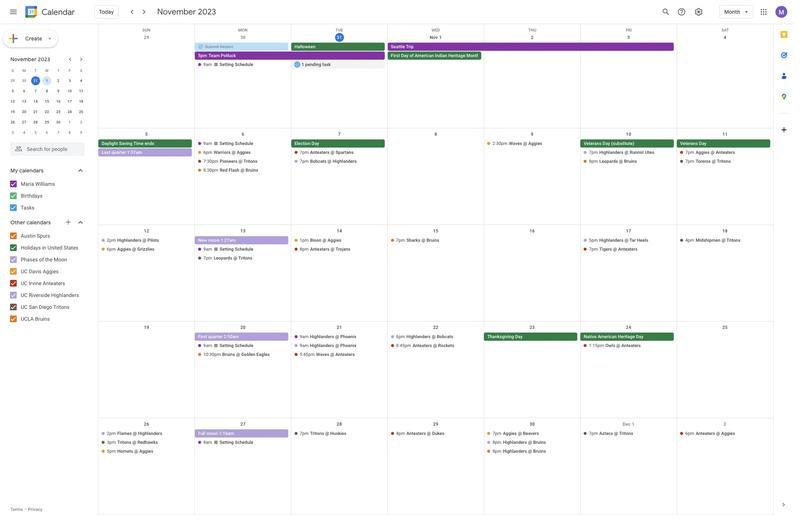 Task type: describe. For each thing, give the bounding box(es) containing it.
my
[[10, 168, 18, 174]]

2 up 6pm anteaters @ aggies
[[724, 422, 727, 428]]

7pm for 7pm highlanders @ runnin' utes
[[590, 150, 598, 155]]

december 1 element
[[65, 118, 74, 127]]

other
[[10, 220, 25, 226]]

5pm for 5pm highlanders @ tar heels
[[590, 238, 598, 243]]

27 for dec 1
[[241, 422, 246, 428]]

24 element
[[65, 108, 74, 117]]

uc for uc san diego tritons
[[21, 305, 28, 311]]

november 2023 grid
[[7, 65, 87, 138]]

uc for uc davis aggies
[[21, 269, 28, 275]]

calendar element
[[24, 4, 75, 21]]

8pm leopards @ bruins
[[590, 159, 638, 164]]

2:30pm
[[493, 141, 508, 146]]

dec 1
[[623, 422, 635, 428]]

tritons for 7:30pm pioneers @ tritons
[[244, 159, 258, 164]]

warriors
[[214, 150, 231, 155]]

8 for november 2023
[[46, 89, 48, 93]]

23 inside row group
[[56, 110, 60, 114]]

flames
[[117, 432, 132, 437]]

last quarter 1:37am button
[[98, 148, 192, 157]]

cell containing native american heritage day
[[581, 333, 678, 360]]

Search for people text field
[[15, 143, 80, 156]]

moon for full
[[207, 432, 218, 437]]

1 vertical spatial 17
[[627, 229, 632, 234]]

2 down thu
[[531, 35, 534, 40]]

cell containing veterans day
[[677, 140, 774, 175]]

december 2 element
[[77, 118, 86, 127]]

6pm for 6pm highlanders @ bobcats
[[397, 335, 405, 340]]

row containing s
[[7, 65, 87, 76]]

2 setting from the top
[[220, 141, 234, 146]]

october 29 element
[[8, 77, 17, 85]]

american inside 'button'
[[598, 335, 617, 340]]

month button
[[720, 3, 754, 21]]

tritons for 7pm aztecs @ tritons
[[620, 432, 634, 437]]

1 setting from the top
[[220, 62, 234, 67]]

setting schedule for 13
[[220, 247, 253, 252]]

29 inside 'element'
[[45, 120, 49, 124]]

nov 1
[[430, 35, 442, 40]]

golden
[[241, 353, 256, 358]]

of inside other calendars list
[[39, 257, 44, 263]]

1 vertical spatial 12
[[144, 229, 149, 234]]

veterans for 7pm aggies @ anteaters
[[681, 141, 699, 146]]

uc irvine anteaters
[[21, 281, 65, 287]]

7pm tritons @ huskies
[[300, 432, 347, 437]]

1 phoenix from the top
[[341, 335, 357, 340]]

9 inside row
[[80, 131, 82, 135]]

10:30pm
[[204, 353, 221, 358]]

my calendars list
[[1, 178, 92, 214]]

bison
[[310, 238, 322, 243]]

15 element
[[43, 97, 51, 106]]

settings menu image
[[695, 7, 704, 16]]

today
[[99, 9, 114, 15]]

my calendars button
[[1, 165, 92, 177]]

davis
[[29, 269, 42, 275]]

add other calendars image
[[65, 219, 72, 226]]

24 inside row group
[[68, 110, 72, 114]]

26 for dec 1
[[144, 422, 149, 428]]

1:15pm owls @ anteaters
[[590, 344, 641, 349]]

27 for 1
[[22, 120, 26, 124]]

eagles
[[257, 353, 270, 358]]

7pm for 7pm bobcats @ highlanders
[[300, 159, 309, 164]]

holidays
[[21, 245, 41, 251]]

6 inside december 6 'element'
[[46, 131, 48, 135]]

1:27am
[[221, 238, 236, 243]]

the
[[45, 257, 53, 263]]

election
[[295, 141, 311, 146]]

phases
[[21, 257, 38, 263]]

leopards for leopards @ bruins
[[600, 159, 619, 164]]

6pm for 6pm warriors @ aggies
[[204, 150, 212, 155]]

f
[[69, 69, 71, 73]]

7pm highlanders @ runnin' utes
[[590, 150, 655, 155]]

submit report button
[[195, 43, 289, 51]]

highlanders inside other calendars list
[[51, 293, 79, 299]]

1 cell
[[41, 76, 53, 86]]

8 for sun
[[435, 132, 438, 137]]

2 8pm highlanders @ bruins from the top
[[493, 449, 547, 455]]

16 element
[[54, 97, 63, 106]]

day for veterans day
[[700, 141, 707, 146]]

setting schedule for 20
[[220, 344, 253, 349]]

20 inside row group
[[22, 110, 26, 114]]

daylight
[[102, 141, 118, 146]]

8pm anteaters @ trojans
[[300, 247, 351, 252]]

first inside button
[[198, 335, 207, 340]]

dukes
[[432, 432, 445, 437]]

quarter inside button
[[208, 335, 223, 340]]

dec
[[623, 422, 631, 428]]

1 horizontal spatial 22
[[434, 326, 439, 331]]

grizzlies
[[137, 247, 155, 252]]

veterans day (substitute)
[[584, 141, 635, 146]]

8:30pm
[[204, 168, 219, 173]]

4pm for 4pm anteaters @ dukes
[[397, 432, 405, 437]]

anteaters inside other calendars list
[[43, 281, 65, 287]]

bruins inside other calendars list
[[35, 316, 50, 322]]

thanksgiving day
[[488, 335, 523, 340]]

11 element
[[77, 87, 86, 96]]

maria williams
[[21, 181, 55, 187]]

halloween button
[[291, 43, 385, 51]]

1 vertical spatial 23
[[530, 326, 535, 331]]

tritons for 7pm toreros @ tritons
[[718, 159, 732, 164]]

tritons down flames
[[117, 441, 131, 446]]

3 inside grid
[[628, 35, 631, 40]]

first inside seattle trip first day of american indian heritage month
[[391, 53, 400, 58]]

diego
[[39, 305, 52, 311]]

2 schedule from the top
[[235, 141, 253, 146]]

cell containing first quarter 2:50am
[[195, 333, 292, 360]]

21 inside november 2023 grid
[[33, 110, 38, 114]]

9 for sun
[[531, 132, 534, 137]]

30 inside 30 element
[[56, 120, 60, 124]]

12 inside november 2023 grid
[[11, 100, 15, 104]]

5:45pm
[[300, 353, 315, 358]]

ucla bruins
[[21, 316, 50, 322]]

6pm warriors @ aggies
[[204, 150, 251, 155]]

cell containing daylight saving time ends
[[98, 140, 195, 175]]

san
[[29, 305, 38, 311]]

terms – privacy
[[10, 508, 42, 513]]

december 7 element
[[54, 129, 63, 137]]

toreros
[[696, 159, 711, 164]]

row group containing 29
[[7, 76, 87, 138]]

terms
[[10, 508, 23, 513]]

submit report
[[205, 44, 233, 49]]

6 for november 2023
[[23, 89, 25, 93]]

6pm aggies @ grizzlies
[[107, 247, 155, 252]]

thu
[[529, 28, 537, 33]]

1 horizontal spatial 19
[[144, 326, 149, 331]]

privacy
[[28, 508, 42, 513]]

daylight saving time ends button
[[98, 140, 192, 148]]

1 horizontal spatial 8
[[69, 131, 71, 135]]

1 vertical spatial 21
[[337, 326, 342, 331]]

1 horizontal spatial bobcats
[[437, 335, 454, 340]]

18 inside november 2023 grid
[[79, 100, 83, 104]]

day for thanksgiving day
[[516, 335, 523, 340]]

hornets
[[117, 449, 133, 455]]

day for veterans day (substitute)
[[603, 141, 611, 146]]

december 9 element
[[77, 129, 86, 137]]

1 horizontal spatial 24
[[627, 326, 632, 331]]

riverside
[[29, 293, 50, 299]]

2 s from the left
[[80, 69, 82, 73]]

cell containing seattle trip
[[388, 43, 678, 69]]

1 setting schedule from the top
[[220, 62, 253, 67]]

privacy link
[[28, 508, 42, 513]]

veterans day (substitute) button
[[581, 140, 675, 148]]

leopards for leopards @ tritons
[[214, 256, 233, 261]]

30 down mon
[[241, 35, 246, 40]]

1 vertical spatial 15
[[434, 229, 439, 234]]

1 vertical spatial 2023
[[38, 56, 50, 63]]

tritons left huskies
[[310, 432, 324, 437]]

sun
[[143, 28, 151, 33]]

first day of american indian heritage month button
[[388, 52, 482, 60]]

heritage inside seattle trip first day of american indian heritage month
[[449, 53, 466, 58]]

ucla
[[21, 316, 34, 322]]

5 inside row
[[35, 131, 37, 135]]

daylight saving time ends last quarter 1:37am
[[102, 141, 154, 155]]

6pm for 6pm aggies @ grizzlies
[[107, 247, 116, 252]]

waves for waves @ anteaters
[[316, 353, 330, 358]]

19 element
[[8, 108, 17, 117]]

11 for sun
[[723, 132, 728, 137]]

(substitute)
[[612, 141, 635, 146]]

austin spurs
[[21, 233, 50, 239]]

1:37am
[[127, 150, 142, 155]]

1 vertical spatial 20
[[241, 326, 246, 331]]

5:45pm waves @ anteaters
[[300, 353, 355, 358]]

17 inside 17 element
[[68, 100, 72, 104]]

w
[[45, 69, 49, 73]]

29 up dukes on the bottom right of page
[[434, 422, 439, 428]]

7 for november 2023
[[35, 89, 37, 93]]

2 setting schedule from the top
[[220, 141, 253, 146]]

cell containing new moon 1:27am
[[195, 236, 292, 263]]

1 horizontal spatial 18
[[723, 229, 728, 234]]

14 element
[[31, 97, 40, 106]]

saving
[[119, 141, 133, 146]]

1 inside 1 cell
[[46, 79, 48, 83]]

new
[[198, 238, 207, 243]]

20 element
[[20, 108, 29, 117]]

other calendars list
[[1, 230, 92, 325]]

5pm hornets @ aggies
[[107, 449, 153, 455]]

native american heritage day
[[584, 335, 644, 340]]

9 for november 2023
[[57, 89, 59, 93]]

1 vertical spatial 3
[[69, 79, 71, 83]]

calendars for other calendars
[[27, 220, 51, 226]]

heels
[[638, 238, 649, 243]]

28 for dec 1
[[337, 422, 342, 428]]

7pm for 7pm toreros @ tritons
[[686, 159, 695, 164]]

4 inside grid
[[724, 35, 727, 40]]

6pm for 6pm anteaters @ aggies
[[686, 432, 695, 437]]

cell containing submit report
[[195, 43, 388, 69]]

12 element
[[8, 97, 17, 106]]

team
[[209, 53, 220, 58]]

schedule for 20
[[235, 344, 253, 349]]

1 horizontal spatial 31
[[337, 35, 342, 40]]

3pm
[[107, 441, 116, 446]]

williams
[[35, 181, 55, 187]]

0 vertical spatial bobcats
[[310, 159, 327, 164]]

4 inside row
[[23, 131, 25, 135]]

last
[[102, 150, 110, 155]]

7pm sharks @ bruins
[[397, 238, 440, 243]]

15 inside 15 element
[[45, 100, 49, 104]]

december 3 element
[[8, 129, 17, 137]]

1 horizontal spatial 25
[[723, 326, 728, 331]]

birthdays
[[21, 193, 43, 199]]

1 horizontal spatial 16
[[530, 229, 535, 234]]

1 schedule from the top
[[235, 62, 253, 67]]

7pm aggies @ beavers
[[493, 432, 539, 437]]

aggies inside other calendars list
[[43, 269, 59, 275]]

sharks
[[407, 238, 421, 243]]

10 for sun
[[627, 132, 632, 137]]

setting for 27
[[220, 441, 234, 446]]

aztecs
[[600, 432, 614, 437]]

30 inside october 30 element
[[22, 79, 26, 83]]



Task type: vqa. For each thing, say whether or not it's contained in the screenshot.
the May 2024 grid
no



Task type: locate. For each thing, give the bounding box(es) containing it.
0 horizontal spatial 22
[[45, 110, 49, 114]]

8pm
[[590, 159, 598, 164], [300, 247, 309, 252], [493, 441, 502, 446], [493, 449, 502, 455]]

day inside 'button'
[[637, 335, 644, 340]]

thanksgiving day button
[[484, 333, 578, 341]]

1 s from the left
[[12, 69, 14, 73]]

1 2pm from the top
[[107, 238, 116, 243]]

16
[[56, 100, 60, 104], [530, 229, 535, 234]]

1 vertical spatial 13
[[241, 229, 246, 234]]

10 for november 2023
[[68, 89, 72, 93]]

1 right nov
[[440, 35, 442, 40]]

9 up 2:30pm waves @ aggies
[[531, 132, 534, 137]]

create
[[25, 35, 42, 42]]

moon for new
[[208, 238, 220, 243]]

schedule for 13
[[235, 247, 253, 252]]

2 veterans from the left
[[681, 141, 699, 146]]

0 horizontal spatial november 2023
[[10, 56, 50, 63]]

4pm for 4pm midshipmen @ tritons
[[686, 238, 695, 243]]

calendars for my calendars
[[19, 168, 44, 174]]

31
[[337, 35, 342, 40], [33, 79, 38, 83]]

27 inside row group
[[22, 120, 26, 124]]

calendars inside dropdown button
[[27, 220, 51, 226]]

0 vertical spatial 2023
[[198, 7, 216, 17]]

utes
[[646, 150, 655, 155]]

2pm for 2pm highlanders @ pilots
[[107, 238, 116, 243]]

26 down 19 element
[[11, 120, 15, 124]]

huskies
[[331, 432, 347, 437]]

today button
[[94, 3, 119, 21]]

tritons inside other calendars list
[[53, 305, 70, 311]]

23 up thanksgiving day "button"
[[530, 326, 535, 331]]

cell
[[98, 43, 195, 69], [195, 43, 388, 69], [291, 43, 388, 69], [388, 43, 678, 69], [484, 43, 581, 69], [581, 43, 678, 69], [678, 43, 774, 69], [98, 140, 195, 175], [195, 140, 292, 175], [291, 140, 388, 175], [581, 140, 678, 175], [677, 140, 774, 175], [98, 236, 195, 263], [195, 236, 292, 263], [291, 236, 388, 263], [484, 236, 581, 263], [581, 236, 678, 263], [98, 333, 195, 360], [195, 333, 292, 360], [291, 333, 388, 360], [388, 333, 485, 360], [581, 333, 678, 360], [98, 430, 195, 457], [195, 430, 292, 457], [484, 430, 581, 457]]

leopards down '7pm highlanders @ runnin' utes'
[[600, 159, 619, 164]]

3 down 26 element
[[12, 131, 14, 135]]

5pm down 3pm
[[107, 449, 116, 455]]

26 up 2pm flames @ highlanders
[[144, 422, 149, 428]]

heritage right indian
[[449, 53, 466, 58]]

setting for 13
[[220, 247, 234, 252]]

0 horizontal spatial 7
[[35, 89, 37, 93]]

moon right full in the bottom of the page
[[207, 432, 218, 437]]

27 element
[[20, 118, 29, 127]]

5pm left team
[[198, 53, 207, 58]]

7pm anteaters @ spartans
[[300, 150, 354, 155]]

0 horizontal spatial heritage
[[449, 53, 466, 58]]

ends
[[145, 141, 154, 146]]

10 element
[[65, 87, 74, 96]]

19 inside november 2023 grid
[[11, 110, 15, 114]]

redhawks
[[138, 441, 158, 446]]

row containing sun
[[98, 24, 774, 33]]

moon inside button
[[208, 238, 220, 243]]

day for election day
[[312, 141, 319, 146]]

0 horizontal spatial 25
[[79, 110, 83, 114]]

1 pending task
[[302, 62, 331, 67]]

7pm for 7pm anteaters @ spartans
[[300, 150, 309, 155]]

1 vertical spatial 2pm
[[107, 432, 116, 437]]

veterans up toreros
[[681, 141, 699, 146]]

None search field
[[0, 140, 92, 156]]

5pm
[[198, 53, 207, 58], [590, 238, 598, 243], [107, 449, 116, 455]]

1 horizontal spatial 10
[[627, 132, 632, 137]]

heritage up 1:15pm owls @ anteaters on the right of page
[[618, 335, 635, 340]]

full moon 1:16am button
[[195, 430, 289, 438]]

october 31, today element
[[31, 77, 40, 85]]

2023 up submit in the top left of the page
[[198, 7, 216, 17]]

10
[[68, 89, 72, 93], [627, 132, 632, 137]]

3 inside december 3 element
[[12, 131, 14, 135]]

0 horizontal spatial 17
[[68, 100, 72, 104]]

nov
[[430, 35, 438, 40]]

31 down tue
[[337, 35, 342, 40]]

irvine
[[29, 281, 41, 287]]

7pm for 7pm aztecs @ tritons
[[590, 432, 598, 437]]

1 horizontal spatial 2023
[[198, 7, 216, 17]]

5pm for 5pm hornets @ aggies
[[107, 449, 116, 455]]

0 vertical spatial 16
[[56, 100, 60, 104]]

veterans
[[584, 141, 602, 146], [681, 141, 699, 146]]

moon
[[54, 257, 67, 263]]

of inside seattle trip first day of american indian heritage month
[[410, 53, 414, 58]]

uc for uc irvine anteaters
[[21, 281, 28, 287]]

29 down sun
[[144, 35, 149, 40]]

uc left irvine
[[21, 281, 28, 287]]

0 horizontal spatial month
[[467, 53, 480, 58]]

1:15pm
[[590, 344, 605, 349]]

17 element
[[65, 97, 74, 106]]

31 cell
[[30, 76, 41, 86]]

3 setting schedule from the top
[[220, 247, 253, 252]]

7pm aztecs @ tritons
[[590, 432, 634, 437]]

26 inside november 2023 grid
[[11, 120, 15, 124]]

row containing 3
[[7, 128, 87, 138]]

0 horizontal spatial 11
[[79, 89, 83, 93]]

23 down 16 element
[[56, 110, 60, 114]]

1 vertical spatial 4
[[80, 79, 82, 83]]

5pm team potluck
[[198, 53, 236, 58]]

december 5 element
[[31, 129, 40, 137]]

11
[[79, 89, 83, 93], [723, 132, 728, 137]]

native american heritage day button
[[581, 333, 675, 341]]

report
[[220, 44, 233, 49]]

halloween
[[295, 44, 316, 49]]

0 vertical spatial november
[[157, 7, 196, 17]]

0 vertical spatial 22
[[45, 110, 49, 114]]

0 vertical spatial 2pm
[[107, 238, 116, 243]]

1 vertical spatial 11
[[723, 132, 728, 137]]

1 vertical spatial heritage
[[618, 335, 635, 340]]

tritons for uc san diego tritons
[[53, 305, 70, 311]]

thanksgiving
[[488, 335, 515, 340]]

15 up '7pm sharks @ bruins'
[[434, 229, 439, 234]]

row group
[[7, 76, 87, 138]]

4 uc from the top
[[21, 305, 28, 311]]

1 vertical spatial leopards
[[214, 256, 233, 261]]

16 inside row group
[[56, 100, 60, 104]]

1 inside december 1 element
[[69, 120, 71, 124]]

1 horizontal spatial veterans
[[681, 141, 699, 146]]

1 horizontal spatial 27
[[241, 422, 246, 428]]

0 horizontal spatial 20
[[22, 110, 26, 114]]

7pm for 7pm sharks @ bruins
[[397, 238, 405, 243]]

election day
[[295, 141, 319, 146]]

uc davis aggies
[[21, 269, 59, 275]]

30 element
[[54, 118, 63, 127]]

0 horizontal spatial 21
[[33, 110, 38, 114]]

0 horizontal spatial 9
[[57, 89, 59, 93]]

23 element
[[54, 108, 63, 117]]

0 vertical spatial 5pm
[[198, 53, 207, 58]]

american left indian
[[415, 53, 434, 58]]

0 horizontal spatial bobcats
[[310, 159, 327, 164]]

2 t from the left
[[57, 69, 60, 73]]

2 vertical spatial 3
[[12, 131, 14, 135]]

spurs
[[37, 233, 50, 239]]

schedule down first quarter 2:50am button
[[235, 344, 253, 349]]

5 inside grid
[[145, 132, 148, 137]]

9am highlanders @ phoenix
[[300, 335, 357, 340], [300, 344, 357, 349]]

1 horizontal spatial 11
[[723, 132, 728, 137]]

month inside seattle trip first day of american indian heritage month
[[467, 53, 480, 58]]

1 veterans from the left
[[584, 141, 602, 146]]

6 down 29 'element'
[[46, 131, 48, 135]]

0 vertical spatial calendars
[[19, 168, 44, 174]]

0 horizontal spatial 14
[[33, 100, 38, 104]]

25 inside november 2023 grid
[[79, 110, 83, 114]]

cell containing 6pm
[[388, 333, 485, 360]]

7pm for 7pm tritons @ huskies
[[300, 432, 309, 437]]

1 vertical spatial 10
[[627, 132, 632, 137]]

uc san diego tritons
[[21, 305, 70, 311]]

11 for november 2023
[[79, 89, 83, 93]]

26 element
[[8, 118, 17, 127]]

schedule for 27
[[235, 441, 253, 446]]

2 vertical spatial 4
[[23, 131, 25, 135]]

calendars up austin spurs
[[27, 220, 51, 226]]

0 vertical spatial 19
[[11, 110, 15, 114]]

0 vertical spatial 4pm
[[686, 238, 695, 243]]

phases of the moon
[[21, 257, 67, 263]]

waves for waves @ aggies
[[509, 141, 523, 146]]

0 vertical spatial first
[[391, 53, 400, 58]]

22 element
[[43, 108, 51, 117]]

cell containing 1pm
[[291, 236, 388, 263]]

6 down october 30 element on the left of page
[[23, 89, 25, 93]]

bruins
[[625, 159, 638, 164], [246, 168, 259, 173], [427, 238, 440, 243], [35, 316, 50, 322], [222, 353, 235, 358], [534, 441, 547, 446], [534, 449, 547, 455]]

1 vertical spatial bobcats
[[437, 335, 454, 340]]

17 down 10 element
[[68, 100, 72, 104]]

1 down w
[[46, 79, 48, 83]]

seattle trip first day of american indian heritage month
[[391, 44, 480, 58]]

–
[[24, 508, 27, 513]]

21 element
[[31, 108, 40, 117]]

cell containing veterans day (substitute)
[[581, 140, 678, 175]]

m
[[23, 69, 26, 73]]

calendar
[[42, 7, 75, 17]]

30 up beavers
[[530, 422, 535, 428]]

tritons up '8:30pm red flash @ bruins' at the left of page
[[244, 159, 258, 164]]

month inside popup button
[[725, 9, 741, 15]]

1 horizontal spatial of
[[410, 53, 414, 58]]

schedule down submit report button
[[235, 62, 253, 67]]

22
[[45, 110, 49, 114], [434, 326, 439, 331]]

trip
[[406, 44, 414, 49]]

heritage
[[449, 53, 466, 58], [618, 335, 635, 340]]

1 vertical spatial 18
[[723, 229, 728, 234]]

of
[[410, 53, 414, 58], [39, 257, 44, 263]]

2 down 25 element
[[80, 120, 82, 124]]

2 phoenix from the top
[[341, 344, 357, 349]]

1 vertical spatial 31
[[33, 79, 38, 83]]

austin
[[21, 233, 36, 239]]

october 30 element
[[20, 77, 29, 85]]

6 for sun
[[242, 132, 245, 137]]

first down seattle
[[391, 53, 400, 58]]

november
[[157, 7, 196, 17], [10, 56, 37, 63]]

1 horizontal spatial leopards
[[600, 159, 619, 164]]

tab list
[[774, 24, 795, 495]]

0 horizontal spatial 23
[[56, 110, 60, 114]]

day right election
[[312, 141, 319, 146]]

1 horizontal spatial 17
[[627, 229, 632, 234]]

december 8 element
[[65, 129, 74, 137]]

tritons for 4pm midshipmen @ tritons
[[727, 238, 741, 243]]

2 horizontal spatial 3
[[628, 35, 631, 40]]

2 horizontal spatial 8
[[435, 132, 438, 137]]

28 for 1
[[33, 120, 38, 124]]

0 vertical spatial phoenix
[[341, 335, 357, 340]]

uc for uc riverside highlanders
[[21, 293, 28, 299]]

15 up 22 element
[[45, 100, 49, 104]]

calendars up the maria
[[19, 168, 44, 174]]

0 vertical spatial 10
[[68, 89, 72, 93]]

1 horizontal spatial 3
[[69, 79, 71, 83]]

veterans up 8pm leopards @ bruins
[[584, 141, 602, 146]]

setting up the 6pm warriors @ aggies
[[220, 141, 234, 146]]

1 right dec
[[633, 422, 635, 428]]

0 horizontal spatial 24
[[68, 110, 72, 114]]

3
[[628, 35, 631, 40], [69, 79, 71, 83], [12, 131, 14, 135]]

5 for november 2023
[[12, 89, 14, 93]]

5 setting from the top
[[220, 441, 234, 446]]

9 up 16 element
[[57, 89, 59, 93]]

trojans
[[336, 247, 351, 252]]

quarter left 2:50am
[[208, 335, 223, 340]]

3 schedule from the top
[[235, 247, 253, 252]]

7:30pm pioneers @ tritons
[[204, 159, 258, 164]]

18
[[79, 100, 83, 104], [723, 229, 728, 234]]

31 inside cell
[[33, 79, 38, 83]]

1 t from the left
[[34, 69, 37, 73]]

30 down m
[[22, 79, 26, 83]]

3 uc from the top
[[21, 293, 28, 299]]

setting schedule down full moon 1:16am button
[[220, 441, 253, 446]]

6
[[23, 89, 25, 93], [46, 131, 48, 135], [242, 132, 245, 137]]

6pm anteaters @ aggies
[[686, 432, 736, 437]]

1 horizontal spatial 4
[[80, 79, 82, 83]]

5 schedule from the top
[[235, 441, 253, 446]]

1 vertical spatial phoenix
[[341, 344, 357, 349]]

main drawer image
[[9, 7, 18, 16]]

5pm up '7pm tigers @ anteaters'
[[590, 238, 598, 243]]

2pm for 2pm flames @ highlanders
[[107, 432, 116, 437]]

9 down december 2 element
[[80, 131, 82, 135]]

4 setting from the top
[[220, 344, 234, 349]]

3 setting from the top
[[220, 247, 234, 252]]

1 horizontal spatial 13
[[241, 229, 246, 234]]

4 setting schedule from the top
[[220, 344, 253, 349]]

aggies
[[529, 141, 543, 146], [237, 150, 251, 155], [696, 150, 710, 155], [328, 238, 342, 243], [117, 247, 131, 252], [43, 269, 59, 275], [503, 432, 517, 437], [722, 432, 736, 437], [139, 449, 153, 455]]

31 right october 30 element on the left of page
[[33, 79, 38, 83]]

setting down 1:16am
[[220, 441, 234, 446]]

quarter inside daylight saving time ends last quarter 1:37am
[[111, 150, 126, 155]]

0 vertical spatial 20
[[22, 110, 26, 114]]

1 horizontal spatial heritage
[[618, 335, 635, 340]]

day inside seattle trip first day of american indian heritage month
[[401, 53, 409, 58]]

5 setting schedule from the top
[[220, 441, 253, 446]]

calendar heading
[[40, 7, 75, 17]]

1 inside 1 pending task button
[[302, 62, 304, 67]]

1 horizontal spatial november
[[157, 7, 196, 17]]

veterans for 7pm highlanders @ runnin' utes
[[584, 141, 602, 146]]

0 horizontal spatial 4pm
[[397, 432, 405, 437]]

20 down 13 element
[[22, 110, 26, 114]]

grid
[[98, 24, 774, 516]]

2
[[531, 35, 534, 40], [57, 79, 59, 83], [80, 120, 82, 124], [724, 422, 727, 428]]

1 8pm highlanders @ bruins from the top
[[493, 441, 547, 446]]

2 2pm from the top
[[107, 432, 116, 437]]

21 down 14 element
[[33, 110, 38, 114]]

t up 31 cell
[[34, 69, 37, 73]]

1
[[440, 35, 442, 40], [302, 62, 304, 67], [46, 79, 48, 83], [69, 120, 71, 124], [633, 422, 635, 428]]

14 up 21 element
[[33, 100, 38, 104]]

s up october 29 element
[[12, 69, 14, 73]]

cell containing halloween
[[291, 43, 388, 69]]

2:50am
[[224, 335, 239, 340]]

7pm for 7pm aggies @ anteaters
[[686, 150, 695, 155]]

12 up pilots
[[144, 229, 149, 234]]

22 up 6pm highlanders @ bobcats
[[434, 326, 439, 331]]

setting schedule for 27
[[220, 441, 253, 446]]

7 inside row
[[57, 131, 59, 135]]

6pm highlanders @ bobcats
[[397, 335, 454, 340]]

0 horizontal spatial 8
[[46, 89, 48, 93]]

tritons down new moon 1:27am button
[[239, 256, 253, 261]]

2pm highlanders @ pilots
[[107, 238, 159, 243]]

7 down 30 element
[[57, 131, 59, 135]]

5 down october 29 element
[[12, 89, 14, 93]]

cell containing 7pm
[[484, 430, 581, 457]]

0 horizontal spatial american
[[415, 53, 434, 58]]

cell containing full moon 1:16am
[[195, 430, 292, 457]]

0 horizontal spatial 31
[[33, 79, 38, 83]]

0 vertical spatial 4
[[724, 35, 727, 40]]

2 uc from the top
[[21, 281, 28, 287]]

seattle
[[391, 44, 405, 49]]

8:45pm anteaters @ rockets
[[397, 344, 455, 349]]

1 vertical spatial moon
[[207, 432, 218, 437]]

13 element
[[20, 97, 29, 106]]

1 horizontal spatial 4pm
[[686, 238, 695, 243]]

0 vertical spatial 11
[[79, 89, 83, 93]]

cell containing election day
[[291, 140, 388, 175]]

18 up 4pm midshipmen @ tritons
[[723, 229, 728, 234]]

veterans day button
[[677, 140, 771, 148]]

schedule down new moon 1:27am button
[[235, 247, 253, 252]]

month up sat
[[725, 9, 741, 15]]

1 horizontal spatial 7
[[57, 131, 59, 135]]

11 inside november 2023 grid
[[79, 89, 83, 93]]

5 up daylight saving time ends button
[[145, 132, 148, 137]]

s right f
[[80, 69, 82, 73]]

1 horizontal spatial 14
[[337, 229, 342, 234]]

7pm aggies @ anteaters
[[686, 150, 736, 155]]

of left the
[[39, 257, 44, 263]]

5pm for 5pm team potluck
[[198, 53, 207, 58]]

29 down 22 element
[[45, 120, 49, 124]]

month right indian
[[467, 53, 480, 58]]

27 down 20 element
[[22, 120, 26, 124]]

setting up 7pm leopards @ tritons
[[220, 247, 234, 252]]

1 vertical spatial month
[[467, 53, 480, 58]]

tritons down the "7pm aggies @ anteaters"
[[718, 159, 732, 164]]

waves right 5:45pm on the bottom left of the page
[[316, 353, 330, 358]]

10 inside november 2023 grid
[[68, 89, 72, 93]]

december 4 element
[[20, 129, 29, 137]]

26
[[11, 120, 15, 124], [144, 422, 149, 428]]

task
[[323, 62, 331, 67]]

28 inside november 2023 grid
[[33, 120, 38, 124]]

0 vertical spatial leopards
[[600, 159, 619, 164]]

4 down 27 element
[[23, 131, 25, 135]]

spartans
[[336, 150, 354, 155]]

24
[[68, 110, 72, 114], [627, 326, 632, 331]]

heritage inside 'button'
[[618, 335, 635, 340]]

12 up 19 element
[[11, 100, 15, 104]]

25 element
[[77, 108, 86, 117]]

day right thanksgiving
[[516, 335, 523, 340]]

0 vertical spatial month
[[725, 9, 741, 15]]

1 horizontal spatial 5
[[35, 131, 37, 135]]

calendars inside dropdown button
[[19, 168, 44, 174]]

13 inside november 2023 grid
[[22, 100, 26, 104]]

13 up new moon 1:27am button
[[241, 229, 246, 234]]

0 horizontal spatial quarter
[[111, 150, 126, 155]]

pending
[[305, 62, 322, 67]]

red
[[220, 168, 228, 173]]

leopards down the 1:27am
[[214, 256, 233, 261]]

10 up 17 element
[[68, 89, 72, 93]]

day up 1:15pm owls @ anteaters on the right of page
[[637, 335, 644, 340]]

0 horizontal spatial 19
[[11, 110, 15, 114]]

11 up the 18 element
[[79, 89, 83, 93]]

1 horizontal spatial november 2023
[[157, 7, 216, 17]]

setting
[[220, 62, 234, 67], [220, 141, 234, 146], [220, 247, 234, 252], [220, 344, 234, 349], [220, 441, 234, 446]]

day up the "7pm aggies @ anteaters"
[[700, 141, 707, 146]]

3 down fri
[[628, 35, 631, 40]]

7
[[35, 89, 37, 93], [57, 131, 59, 135], [338, 132, 341, 137]]

0 vertical spatial 13
[[22, 100, 26, 104]]

1 vertical spatial quarter
[[208, 335, 223, 340]]

tritons right diego
[[53, 305, 70, 311]]

1 horizontal spatial s
[[80, 69, 82, 73]]

setting schedule up 10:30pm bruins @ golden eagles
[[220, 344, 253, 349]]

4 down sat
[[724, 35, 727, 40]]

pilots
[[148, 238, 159, 243]]

holidays in united states
[[21, 245, 78, 251]]

in
[[42, 245, 46, 251]]

28 down 21 element
[[33, 120, 38, 124]]

2023 up w
[[38, 56, 50, 63]]

2pm up 3pm
[[107, 432, 116, 437]]

moon inside button
[[207, 432, 218, 437]]

0 vertical spatial of
[[410, 53, 414, 58]]

7pm for 7pm leopards @ tritons
[[204, 256, 212, 261]]

1 horizontal spatial 21
[[337, 326, 342, 331]]

setting schedule up the 6pm warriors @ aggies
[[220, 141, 253, 146]]

row
[[98, 24, 774, 33], [98, 32, 774, 128], [7, 65, 87, 76], [7, 76, 87, 86], [7, 86, 87, 97], [7, 97, 87, 107], [7, 107, 87, 117], [7, 117, 87, 128], [7, 128, 87, 138], [98, 128, 774, 225], [98, 225, 774, 322], [98, 322, 774, 419], [98, 419, 774, 516]]

24 down 17 element
[[68, 110, 72, 114]]

phoenix
[[341, 335, 357, 340], [341, 344, 357, 349]]

2 horizontal spatial 5pm
[[590, 238, 598, 243]]

11 up veterans day button
[[723, 132, 728, 137]]

0 vertical spatial 28
[[33, 120, 38, 124]]

26 for 1
[[11, 120, 15, 124]]

uc left the davis
[[21, 269, 28, 275]]

december 6 element
[[43, 129, 51, 137]]

0 horizontal spatial leopards
[[214, 256, 233, 261]]

setting schedule down new moon 1:27am button
[[220, 247, 253, 252]]

0 horizontal spatial 15
[[45, 100, 49, 104]]

1 uc from the top
[[21, 269, 28, 275]]

0 vertical spatial waves
[[509, 141, 523, 146]]

18 element
[[77, 97, 86, 106]]

1:16am
[[219, 432, 234, 437]]

6pm inside cell
[[397, 335, 405, 340]]

1 horizontal spatial 23
[[530, 326, 535, 331]]

21 up 5:45pm waves @ anteaters
[[337, 326, 342, 331]]

28 element
[[31, 118, 40, 127]]

5 down 28 element
[[35, 131, 37, 135]]

7pm for 7pm tigers @ anteaters
[[590, 247, 598, 252]]

1 horizontal spatial 20
[[241, 326, 246, 331]]

waves right 2:30pm
[[509, 141, 523, 146]]

0 horizontal spatial s
[[12, 69, 14, 73]]

2 right 1 cell
[[57, 79, 59, 83]]

american inside seattle trip first day of american indian heritage month
[[415, 53, 434, 58]]

13 up 20 element
[[22, 100, 26, 104]]

1 9am highlanders @ phoenix from the top
[[300, 335, 357, 340]]

tritons for 7pm leopards @ tritons
[[239, 256, 253, 261]]

seattle trip button
[[388, 43, 675, 51]]

5 for sun
[[145, 132, 148, 137]]

0 vertical spatial 14
[[33, 100, 38, 104]]

0 horizontal spatial veterans
[[584, 141, 602, 146]]

rockets
[[439, 344, 455, 349]]

7pm bobcats @ highlanders
[[300, 159, 357, 164]]

2pm up 6pm aggies @ grizzlies
[[107, 238, 116, 243]]

terms link
[[10, 508, 23, 513]]

7pm for 7pm aggies @ beavers
[[493, 432, 502, 437]]

tritons
[[244, 159, 258, 164], [718, 159, 732, 164], [727, 238, 741, 243], [239, 256, 253, 261], [53, 305, 70, 311], [310, 432, 324, 437], [620, 432, 634, 437], [117, 441, 131, 446]]

29 element
[[43, 118, 51, 127]]

0 vertical spatial 3
[[628, 35, 631, 40]]

tritons right midshipmen
[[727, 238, 741, 243]]

7 for sun
[[338, 132, 341, 137]]

1 vertical spatial november
[[10, 56, 37, 63]]

22 inside row group
[[45, 110, 49, 114]]

setting for 20
[[220, 344, 234, 349]]

4 schedule from the top
[[235, 344, 253, 349]]

29 left october 30 element on the left of page
[[11, 79, 15, 83]]

1 vertical spatial 25
[[723, 326, 728, 331]]

day inside "button"
[[516, 335, 523, 340]]

day
[[401, 53, 409, 58], [312, 141, 319, 146], [603, 141, 611, 146], [700, 141, 707, 146], [516, 335, 523, 340], [637, 335, 644, 340]]

cell containing 5pm
[[581, 236, 678, 263]]

grid containing 29
[[98, 24, 774, 516]]

2 9am highlanders @ phoenix from the top
[[300, 344, 357, 349]]

2023
[[198, 7, 216, 17], [38, 56, 50, 63]]

day left (substitute)
[[603, 141, 611, 146]]

1 vertical spatial 9am highlanders @ phoenix
[[300, 344, 357, 349]]

1pm
[[300, 238, 309, 243]]

14
[[33, 100, 38, 104], [337, 229, 342, 234]]

14 inside 14 element
[[33, 100, 38, 104]]

1 vertical spatial november 2023
[[10, 56, 50, 63]]



